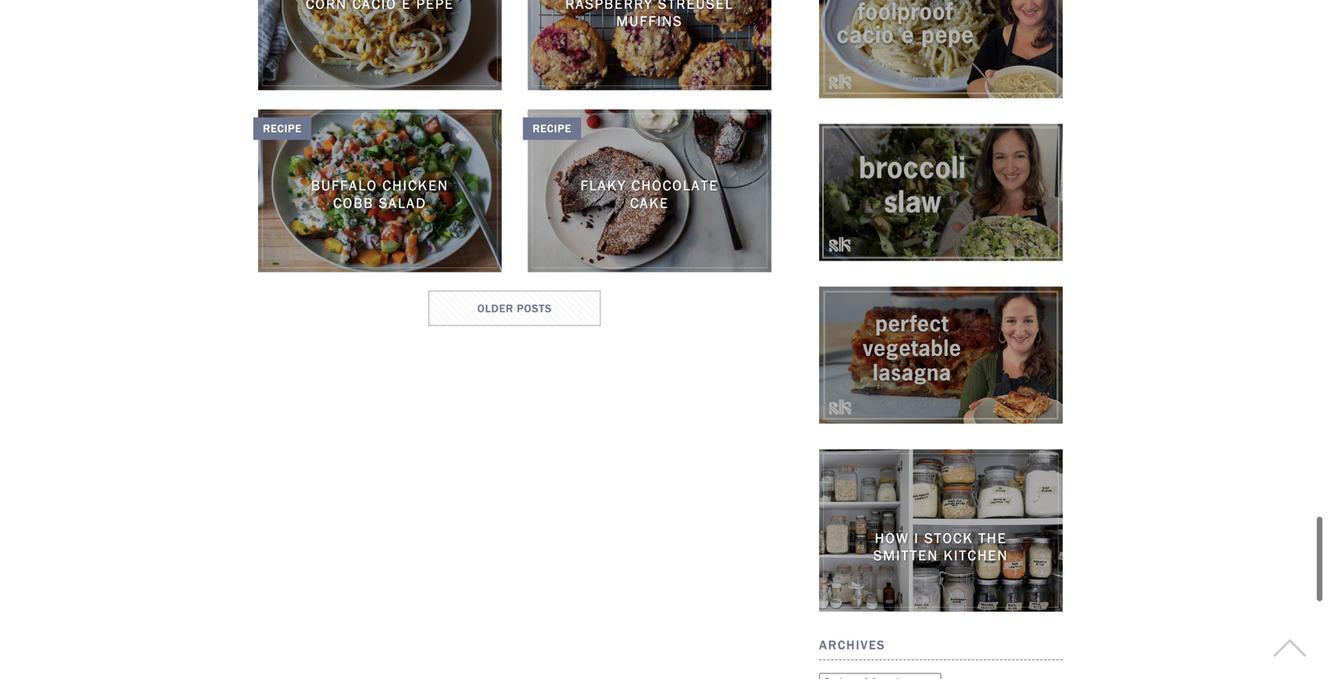 Task type: vqa. For each thing, say whether or not it's contained in the screenshot.
your to the top
no



Task type: describe. For each thing, give the bounding box(es) containing it.
raspberry streusel muffins
[[566, 0, 734, 30]]

raspberry streusel muffins link
[[566, 0, 734, 30]]

flaky
[[581, 177, 627, 194]]

chicken
[[383, 177, 449, 194]]

posts
[[517, 302, 552, 315]]

muffins
[[617, 13, 683, 30]]

main content containing raspberry streusel muffins
[[253, 0, 772, 349]]

perfect vegetable lasagna on youtube image
[[820, 287, 1063, 424]]

raspberry
[[566, 0, 654, 12]]

streusel
[[659, 0, 734, 12]]

flaky chocolate cake link
[[581, 177, 719, 212]]

salad
[[379, 194, 427, 212]]

archives
[[820, 638, 886, 653]]

older posts
[[478, 302, 552, 315]]



Task type: locate. For each thing, give the bounding box(es) containing it.
None search field
[[70, 38, 1209, 87]]

older posts button
[[454, 291, 576, 324]]

cake
[[630, 194, 670, 212]]

recipe
[[263, 122, 302, 135], [533, 122, 572, 135]]

flaky chocolate cake
[[581, 177, 719, 212]]

0 horizontal spatial recipe link
[[253, 110, 502, 272]]

recipe link
[[253, 110, 502, 272], [523, 110, 772, 272]]

cobb
[[333, 194, 374, 212]]

buffalo
[[311, 177, 378, 194]]

1 recipe from the left
[[263, 122, 302, 135]]

2 recipe link from the left
[[523, 110, 772, 272]]

2 recipe from the left
[[533, 122, 572, 135]]

recipe for flaky chocolate cake
[[533, 122, 572, 135]]

recipe link for chicken
[[253, 110, 502, 272]]

1 horizontal spatial recipe link
[[523, 110, 772, 272]]

recipe link for chocolate
[[523, 110, 772, 272]]

buffalo chicken cobb salad link
[[311, 177, 449, 212]]

buffalo chicken cobb salad
[[311, 177, 449, 212]]

older
[[478, 302, 514, 315]]

1 recipe link from the left
[[253, 110, 502, 272]]

recipe for buffalo chicken cobb salad
[[263, 122, 302, 135]]

chocolate
[[632, 177, 719, 194]]

main content
[[253, 0, 772, 349]]

0 horizontal spatial recipe
[[263, 122, 302, 135]]

1 horizontal spatial recipe
[[533, 122, 572, 135]]



